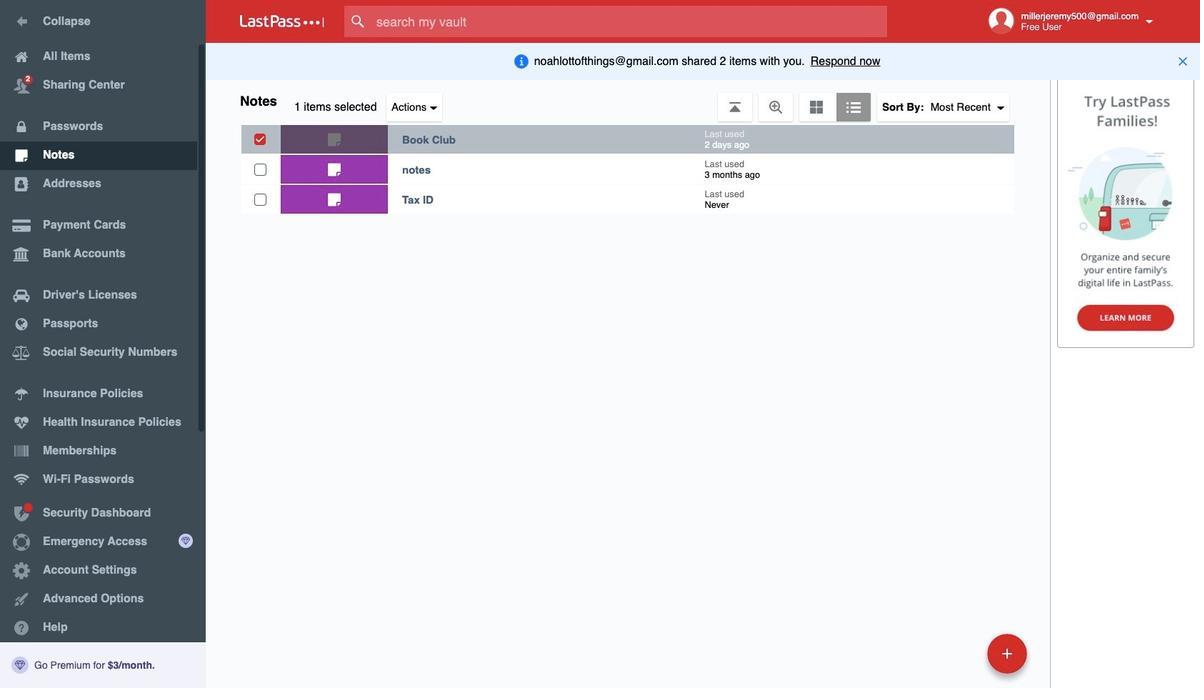 Task type: vqa. For each thing, say whether or not it's contained in the screenshot.
search my vault text box
yes



Task type: locate. For each thing, give the bounding box(es) containing it.
Search search field
[[344, 6, 915, 37]]

main navigation navigation
[[0, 0, 206, 688]]

lastpass image
[[240, 15, 324, 28]]

new item element
[[889, 633, 1033, 674]]



Task type: describe. For each thing, give the bounding box(es) containing it.
new item navigation
[[889, 630, 1036, 688]]

search my vault text field
[[344, 6, 915, 37]]

vault options navigation
[[206, 79, 1051, 121]]



